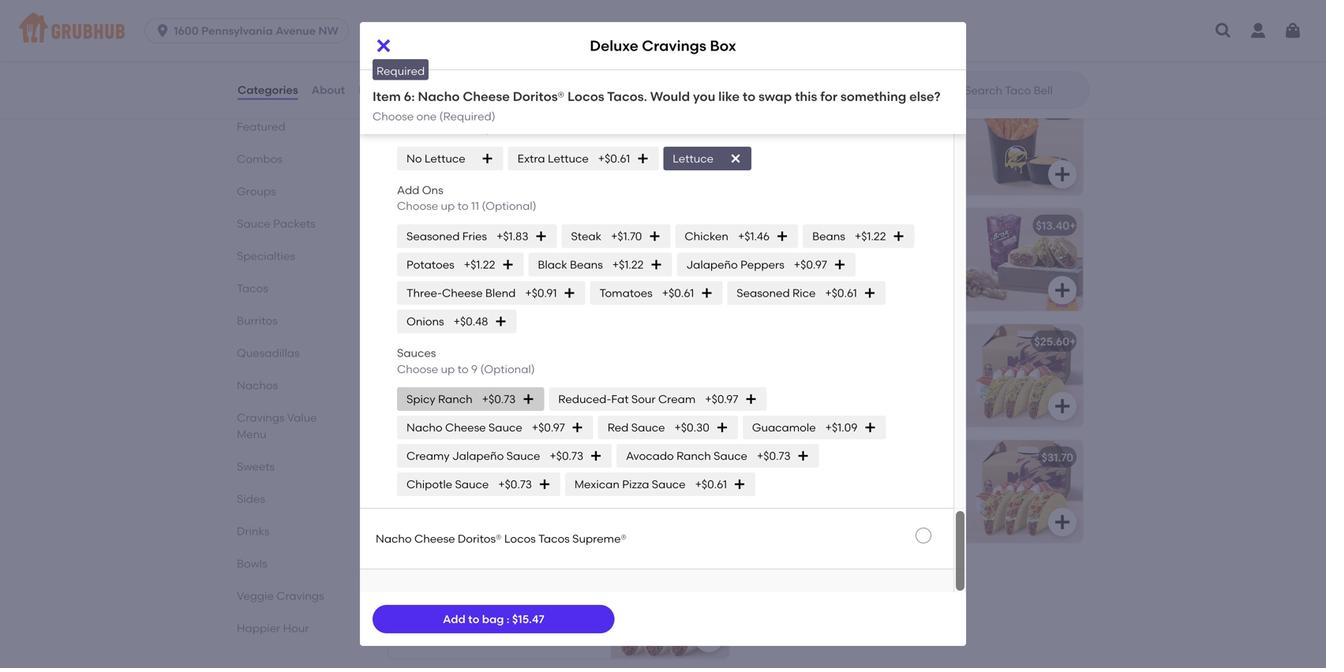 Task type: vqa. For each thing, say whether or not it's contained in the screenshot.
fountain
yes



Task type: describe. For each thing, give the bounding box(es) containing it.
locos inside button
[[504, 533, 536, 546]]

$32.92
[[686, 567, 720, 581]]

nachos
[[237, 379, 278, 392]]

fries down 11
[[463, 230, 487, 243]]

potatoes
[[407, 258, 455, 272]]

something
[[841, 89, 907, 104]]

12 inside your choice of 12 of the following tacos: crunchy or soft tacos, crunchy or soft taco supremes®.
[[830, 357, 840, 371]]

soft up the chipotle
[[398, 451, 420, 465]]

tacos for soft taco party pack
[[482, 473, 513, 487]]

choice for crunchy
[[778, 357, 814, 371]]

taco inside your choice of 12 of the following tacos: crunchy or soft tacos, crunchy or soft taco supremes®.
[[837, 389, 864, 403]]

taco down +$1.09
[[803, 451, 829, 465]]

cheese for three-cheese blend
[[442, 287, 483, 300]]

1 vertical spatial or
[[800, 389, 811, 403]]

+ for $13.40 +
[[1070, 219, 1077, 232]]

1 horizontal spatial box
[[710, 37, 737, 54]]

to inside add ons choose up to 11 (optional)
[[458, 200, 469, 213]]

one inside item 6: nacho cheese doritos® locos tacos. would you like to swap this for something else? choose one (required)
[[417, 110, 437, 123]]

hour
[[283, 622, 309, 636]]

crisp
[[797, 125, 822, 139]]

svg image inside 1600 pennsylvania avenue nw button
[[155, 23, 171, 39]]

item 6: nacho cheese doritos® locos tacos. would you like to swap this for something else? choose one (required)
[[373, 89, 941, 123]]

lettuce right extra
[[548, 152, 589, 165]]

$5.23
[[688, 103, 716, 116]]

black
[[538, 258, 568, 272]]

lettuce inside lettuce choose one (required)
[[397, 106, 438, 119]]

no for no cheese
[[407, 74, 422, 87]]

cravings up peppers
[[752, 219, 800, 232]]

deluxe cravings box image
[[611, 208, 730, 311]]

choose inside add ons choose up to 11 (optional)
[[397, 200, 438, 213]]

one inside lettuce choose one (required)
[[441, 122, 461, 135]]

taco & burrito cravings pack image
[[611, 324, 730, 427]]

fries inside crispy nacho fries and nacho cheese sauce to dip.
[[473, 125, 498, 139]]

best
[[407, 203, 428, 214]]

includes 4 crunchy tacos and 4 beefy 5-layer burritos
[[398, 357, 567, 387]]

tacos down the specialties
[[237, 282, 268, 295]]

0 horizontal spatial deluxe
[[398, 222, 435, 236]]

add for add to bag : $15.47
[[443, 613, 466, 626]]

seller
[[430, 203, 456, 214]]

required
[[377, 64, 425, 78]]

about button
[[311, 62, 346, 118]]

ranch for spicy
[[438, 393, 473, 406]]

nacho inside button
[[376, 533, 412, 546]]

$13.40 +
[[1036, 219, 1077, 232]]

bold
[[777, 141, 801, 155]]

search icon image
[[940, 81, 959, 99]]

soft down creamy jalapeño sauce
[[458, 473, 480, 487]]

you
[[693, 89, 716, 104]]

choose one (required)
[[397, 44, 520, 57]]

supreme for your
[[752, 451, 800, 465]]

ranch for avocado
[[677, 450, 711, 463]]

tacos: for crunchy
[[752, 373, 785, 387]]

lettuce up ons
[[425, 152, 466, 165]]

+$1.83
[[497, 230, 529, 243]]

three-
[[407, 287, 442, 300]]

1600
[[174, 24, 199, 38]]

lettuce choose one (required)
[[397, 106, 520, 135]]

crispy nacho fries and nacho cheese sauce to dip.
[[398, 125, 559, 155]]

happier
[[237, 622, 280, 636]]

pack down +$0.91 at top
[[529, 335, 557, 349]]

large nacho fries image
[[611, 92, 730, 195]]

fries up crispy nacho fries and nacho cheese sauce to dip.
[[471, 103, 497, 116]]

+$1.22 for potatoes
[[464, 258, 495, 272]]

cheese for no cheese
[[425, 74, 465, 87]]

and inside includes a chalupa supreme, a beefy 5-layer burrito, a crunchy taco, cinnamon twists, and a medium fountain drink.
[[880, 273, 901, 287]]

this
[[795, 89, 818, 104]]

(required) inside item 6: nacho cheese doritos® locos tacos. would you like to swap this for something else? choose one (required)
[[439, 110, 496, 123]]

beefy inside includes a chalupa supreme, a beefy 5-layer burrito, a crunchy taco, cinnamon twists, and a medium fountain drink.
[[752, 257, 782, 271]]

$4.01
[[1043, 103, 1070, 116]]

1 horizontal spatial party
[[503, 567, 532, 581]]

and inside crispy nacho fries and nacho cheese sauce to dip.
[[501, 125, 522, 139]]

would
[[650, 89, 690, 104]]

+$1.09
[[826, 421, 858, 435]]

medium
[[752, 289, 796, 303]]

spicy
[[407, 393, 436, 406]]

or for crunchy
[[835, 373, 846, 387]]

supreme®
[[573, 533, 627, 546]]

0 horizontal spatial box
[[489, 222, 509, 236]]

beefy inside 'includes 4 crunchy tacos and 4 beefy 5-layer burritos'
[[398, 373, 428, 387]]

cravings box image
[[965, 208, 1083, 311]]

+$0.61 for seasoned rice
[[825, 287, 857, 300]]

soft taco party pack
[[398, 451, 511, 465]]

main navigation navigation
[[0, 0, 1327, 62]]

+$0.97 for reduced-fat sour cream
[[705, 393, 739, 406]]

menu
[[237, 428, 267, 441]]

includes 12 soft tacos
[[398, 473, 513, 487]]

Search Taco Bell search field
[[963, 83, 1084, 98]]

+$0.73 for creamy jalapeño sauce
[[550, 450, 584, 463]]

nacho inside golden, crisp nacho fries seasoned with bold mexican spices and nacho cheese sauce for dipping.
[[911, 141, 946, 155]]

seasoned for seasoned rice
[[737, 287, 790, 300]]

your for your choice of 12 of the following tacos: crunchy or soft tacos, crunchy or soft taco supremes®.
[[752, 357, 775, 371]]

soft left tacos,
[[849, 373, 870, 387]]

fat
[[611, 393, 629, 406]]

sauces
[[397, 347, 436, 360]]

layer
[[796, 257, 825, 271]]

cravings up hour
[[276, 590, 324, 603]]

11
[[471, 200, 479, 213]]

veggie cravings
[[237, 590, 324, 603]]

0 horizontal spatial mexican
[[575, 478, 620, 491]]

large
[[398, 103, 430, 116]]

your choice of 12 of the following tacos: crunchy or soft tacos, crunchy or soft taco supremes®.
[[752, 357, 928, 403]]

sweets
[[237, 460, 275, 474]]

rice
[[793, 287, 816, 300]]

sauce inside crispy nacho fries and nacho cheese sauce to dip.
[[439, 141, 472, 155]]

+ for $12.79 +
[[716, 219, 723, 232]]

pennsylvania
[[201, 24, 273, 38]]

1600 pennsylvania avenue nw
[[174, 24, 339, 38]]

1 vertical spatial deluxe cravings box
[[398, 222, 509, 236]]

cinnamon
[[783, 273, 840, 287]]

peppers
[[741, 258, 785, 272]]

to inside sauces choose up to 9 (optional)
[[458, 363, 469, 376]]

avenue
[[276, 24, 316, 38]]

fries up crisp
[[791, 103, 816, 116]]

$4.01 +
[[1043, 103, 1077, 116]]

bag
[[482, 613, 504, 626]]

tacos inside button
[[538, 533, 570, 546]]

(optional) inside sauces choose up to 9 (optional)
[[480, 363, 535, 376]]

to inside item 6: nacho cheese doritos® locos tacos. would you like to swap this for something else? choose one (required)
[[743, 89, 756, 104]]

one up no cheese
[[441, 44, 461, 57]]

&
[[427, 335, 436, 349]]

chipotle sauce
[[407, 478, 489, 491]]

0 horizontal spatial burritos
[[237, 314, 278, 328]]

reviews
[[359, 83, 403, 97]]

seasoned for seasoned fries
[[407, 230, 460, 243]]

$13.40
[[1036, 219, 1070, 232]]

with
[[752, 141, 774, 155]]

for for this
[[821, 89, 838, 104]]

reduced-fat sour cream
[[559, 393, 696, 406]]

crunchy inside your choice of 12 of the following tacos: crunchy or soft taco supremes®.
[[787, 490, 833, 503]]

(required) inside lettuce choose one (required)
[[464, 122, 520, 135]]

2 4 from the left
[[560, 357, 567, 371]]

cheese inside item 6: nacho cheese doritos® locos tacos. would you like to swap this for something else? choose one (required)
[[463, 89, 510, 104]]

cheese for nacho cheese sauce
[[445, 421, 486, 435]]

supremes®. inside your choice of 12 of the following tacos: crunchy or soft tacos, crunchy or soft taco supremes®.
[[866, 389, 928, 403]]

about
[[312, 83, 345, 97]]

+$0.73 for spicy ranch
[[482, 393, 516, 406]]

taco & burrito cravings pack
[[398, 335, 557, 349]]

+$1.46
[[738, 230, 770, 243]]

choose inside lettuce choose one (required)
[[397, 122, 438, 135]]

packets
[[273, 217, 316, 231]]

value
[[287, 411, 317, 425]]

reduced-
[[559, 393, 611, 406]]

+$0.73 for avocado ranch sauce
[[757, 450, 791, 463]]

cravings up "would" at the top
[[642, 37, 707, 54]]

tomatoes
[[600, 287, 653, 300]]

includes 12 soft tacos supreme®.
[[398, 590, 572, 603]]

the for taco
[[856, 473, 873, 487]]

categories button
[[237, 62, 299, 118]]

nacho inside golden, crisp nacho fries seasoned with bold mexican spices and nacho cheese sauce for dipping.
[[825, 125, 861, 139]]

creamy
[[407, 450, 450, 463]]

following for tacos,
[[876, 357, 924, 371]]

chalupa
[[809, 241, 856, 255]]

supremes®. inside your choice of 12 of the following tacos: crunchy or soft taco supremes®.
[[752, 506, 813, 519]]

supreme for includes
[[398, 567, 446, 581]]

extra lettuce
[[518, 152, 589, 165]]

12 down supreme soft taco party pack
[[445, 590, 456, 603]]

bowls
[[237, 557, 267, 571]]

seasoned rice
[[737, 287, 816, 300]]

cream
[[659, 393, 696, 406]]

taco up the chipotle
[[422, 451, 449, 465]]

pack down nacho cheese sauce
[[483, 451, 511, 465]]

cravings down 11
[[437, 222, 486, 236]]

$26.82
[[686, 451, 720, 465]]

mexican pizza sauce
[[575, 478, 686, 491]]

seasoned fries
[[407, 230, 487, 243]]

nacho fries
[[752, 103, 816, 116]]

categories
[[238, 83, 298, 97]]

and inside golden, crisp nacho fries seasoned with bold mexican spices and nacho cheese sauce for dipping.
[[888, 141, 909, 155]]

includes for supreme
[[398, 590, 443, 603]]

drinks
[[237, 525, 270, 539]]

supreme®.
[[516, 590, 572, 603]]

supreme soft taco party pack image
[[611, 557, 730, 659]]

+ for $25.60 +
[[1070, 335, 1077, 349]]

cravings inside cravings value menu
[[237, 411, 285, 425]]

chicken
[[685, 230, 729, 243]]

1 horizontal spatial beans
[[813, 230, 846, 243]]

sauce packets
[[237, 217, 316, 231]]

cravings up 'includes 4 crunchy tacos and 4 beefy 5-layer burritos'
[[478, 335, 526, 349]]

lettuce down $5.23
[[673, 152, 714, 165]]

0 horizontal spatial beans
[[570, 258, 603, 272]]

9
[[471, 363, 478, 376]]



Task type: locate. For each thing, give the bounding box(es) containing it.
0 vertical spatial deluxe
[[590, 37, 639, 54]]

cravings up menu
[[237, 411, 285, 425]]

choose
[[397, 44, 438, 57], [373, 110, 414, 123], [397, 122, 438, 135], [397, 200, 438, 213], [397, 363, 438, 376]]

+$0.61 for extra lettuce
[[598, 152, 630, 165]]

0 vertical spatial choice
[[778, 357, 814, 371]]

box
[[710, 37, 737, 54], [803, 219, 823, 232], [489, 222, 509, 236]]

groups
[[237, 185, 276, 198]]

1 horizontal spatial doritos®
[[513, 89, 565, 104]]

the for tacos,
[[856, 357, 873, 371]]

cheese
[[398, 141, 436, 155], [752, 157, 790, 171]]

1 horizontal spatial beefy
[[752, 257, 782, 271]]

doritos® inside button
[[458, 533, 502, 546]]

red sauce
[[608, 421, 665, 435]]

includes for taco
[[398, 357, 443, 371]]

up
[[441, 200, 455, 213], [441, 363, 455, 376]]

0 horizontal spatial sauce
[[439, 141, 472, 155]]

12
[[830, 357, 840, 371], [445, 473, 456, 487], [830, 473, 840, 487], [445, 590, 456, 603]]

12 down the supreme taco party pack on the bottom right of page
[[830, 473, 840, 487]]

choose down ons
[[397, 200, 438, 213]]

2 vertical spatial +$0.97
[[532, 421, 565, 435]]

0 horizontal spatial seasoned
[[407, 230, 460, 243]]

2 vertical spatial or
[[835, 490, 846, 503]]

supreme taco party pack
[[752, 451, 891, 465]]

add ons choose up to 11 (optional)
[[397, 184, 537, 213]]

includes down creamy
[[398, 473, 443, 487]]

1 vertical spatial (optional)
[[480, 363, 535, 376]]

includes a chalupa supreme, a beefy 5-layer burrito, a crunchy taco, cinnamon twists, and a medium fountain drink.
[[752, 241, 924, 303]]

cheese down the chipotle
[[415, 533, 455, 546]]

supremes®. down the supreme taco party pack on the bottom right of page
[[752, 506, 813, 519]]

seasoned
[[407, 230, 460, 243], [737, 287, 790, 300]]

tacos for supreme soft taco party pack
[[482, 590, 513, 603]]

cravings value menu
[[237, 411, 317, 441]]

the inside your choice of 12 of the following tacos: crunchy or soft tacos, crunchy or soft taco supremes®.
[[856, 357, 873, 371]]

soft down the supreme taco party pack on the bottom right of page
[[849, 490, 870, 503]]

onions
[[407, 315, 444, 328]]

twists,
[[842, 273, 877, 287]]

mexican inside golden, crisp nacho fries seasoned with bold mexican spices and nacho cheese sauce for dipping.
[[804, 141, 849, 155]]

following for taco
[[876, 473, 924, 487]]

+$0.97 for nacho cheese sauce
[[532, 421, 565, 435]]

nacho up extra
[[524, 125, 559, 139]]

spicy ranch
[[407, 393, 473, 406]]

1 horizontal spatial sauce
[[793, 157, 825, 171]]

1 4 from the left
[[445, 357, 452, 371]]

or inside your choice of 12 of the following tacos: crunchy or soft taco supremes®.
[[835, 490, 846, 503]]

your inside your choice of 12 of the following tacos: crunchy or soft taco supremes®.
[[752, 473, 775, 487]]

0 vertical spatial tacos:
[[752, 373, 785, 387]]

1 vertical spatial deluxe
[[398, 222, 435, 236]]

2 the from the top
[[856, 473, 873, 487]]

cheese down the with
[[752, 157, 790, 171]]

1 vertical spatial for
[[828, 157, 842, 171]]

pizza
[[622, 478, 649, 491]]

0 horizontal spatial 5-
[[431, 373, 442, 387]]

supreme taco party pack image
[[965, 440, 1083, 543]]

1 up from the top
[[441, 200, 455, 213]]

0 vertical spatial up
[[441, 200, 455, 213]]

1 vertical spatial +$0.97
[[705, 393, 739, 406]]

pack up supreme®.
[[534, 567, 562, 581]]

crunchy inside includes a chalupa supreme, a beefy 5-layer burrito, a crunchy taco, cinnamon twists, and a medium fountain drink.
[[879, 257, 924, 271]]

1 vertical spatial ranch
[[677, 450, 711, 463]]

soft taco party pack image
[[611, 440, 730, 543]]

up inside add ons choose up to 11 (optional)
[[441, 200, 455, 213]]

no for no lettuce
[[407, 152, 422, 165]]

no lettuce
[[407, 152, 466, 165]]

+$0.97 down reduced-
[[532, 421, 565, 435]]

1 vertical spatial choice
[[778, 473, 814, 487]]

cheese up +$0.48
[[442, 287, 483, 300]]

5- inside includes a chalupa supreme, a beefy 5-layer burrito, a crunchy taco, cinnamon twists, and a medium fountain drink.
[[784, 257, 796, 271]]

1 horizontal spatial supremes®.
[[866, 389, 928, 403]]

1 horizontal spatial ranch
[[677, 450, 711, 463]]

add for add ons choose up to 11 (optional)
[[397, 184, 420, 197]]

includes for cravings
[[752, 241, 796, 255]]

choose inside sauces choose up to 9 (optional)
[[397, 363, 438, 376]]

1 vertical spatial supreme
[[398, 567, 446, 581]]

2 following from the top
[[876, 473, 924, 487]]

+$0.73 down guacamole at right
[[757, 450, 791, 463]]

add inside add ons choose up to 11 (optional)
[[397, 184, 420, 197]]

deluxe down best
[[398, 222, 435, 236]]

0 horizontal spatial beefy
[[398, 373, 428, 387]]

one
[[441, 44, 461, 57], [417, 110, 437, 123], [441, 122, 461, 135]]

4
[[445, 357, 452, 371], [560, 357, 567, 371]]

0 vertical spatial your
[[752, 357, 775, 371]]

1 vertical spatial tacos:
[[752, 490, 785, 503]]

drink.
[[846, 289, 876, 303]]

+$1.22 up burrito,
[[855, 230, 886, 243]]

for inside item 6: nacho cheese doritos® locos tacos. would you like to swap this for something else? choose one (required)
[[821, 89, 838, 104]]

1 horizontal spatial mexican
[[804, 141, 849, 155]]

creamy jalapeño sauce
[[407, 450, 540, 463]]

fries inside golden, crisp nacho fries seasoned with bold mexican spices and nacho cheese sauce for dipping.
[[864, 125, 888, 139]]

1 horizontal spatial jalapeño
[[687, 258, 738, 272]]

0 horizontal spatial add
[[397, 184, 420, 197]]

party for tacos
[[451, 451, 480, 465]]

1 vertical spatial doritos®
[[458, 533, 502, 546]]

add
[[397, 184, 420, 197], [443, 613, 466, 626]]

0 vertical spatial beans
[[813, 230, 846, 243]]

0 vertical spatial burritos
[[237, 314, 278, 328]]

2 no from the top
[[407, 152, 422, 165]]

1 vertical spatial following
[[876, 473, 924, 487]]

0 horizontal spatial +$1.22
[[464, 258, 495, 272]]

cheese up lettuce choose one (required)
[[463, 89, 510, 104]]

seasoned
[[891, 125, 943, 139]]

choice
[[778, 357, 814, 371], [778, 473, 814, 487]]

tacos: down the supreme taco party pack on the bottom right of page
[[752, 490, 785, 503]]

choose inside item 6: nacho cheese doritos® locos tacos. would you like to swap this for something else? choose one (required)
[[373, 110, 414, 123]]

cheese inside crispy nacho fries and nacho cheese sauce to dip.
[[398, 141, 436, 155]]

layer
[[442, 373, 468, 387]]

blend
[[486, 287, 516, 300]]

your inside your choice of 12 of the following tacos: crunchy or soft tacos, crunchy or soft taco supremes®.
[[752, 357, 775, 371]]

1 tacos: from the top
[[752, 373, 785, 387]]

locos inside item 6: nacho cheese doritos® locos tacos. would you like to swap this for something else? choose one (required)
[[568, 89, 605, 104]]

1 vertical spatial cheese
[[752, 157, 790, 171]]

0 vertical spatial following
[[876, 357, 924, 371]]

cheese inside golden, crisp nacho fries seasoned with bold mexican spices and nacho cheese sauce for dipping.
[[752, 157, 790, 171]]

up inside sauces choose up to 9 (optional)
[[441, 363, 455, 376]]

large nacho fries
[[398, 103, 497, 116]]

add down "includes 12 soft tacos supreme®."
[[443, 613, 466, 626]]

choose down 'sauces'
[[397, 363, 438, 376]]

your for your choice of 12 of the following tacos: crunchy or soft taco supremes®.
[[752, 473, 775, 487]]

one up crispy
[[417, 110, 437, 123]]

swap
[[759, 89, 792, 104]]

1 vertical spatial supremes®.
[[752, 506, 813, 519]]

doritos® up extra
[[513, 89, 565, 104]]

5- up cinnamon
[[784, 257, 796, 271]]

1 no from the top
[[407, 74, 422, 87]]

mexican left pizza
[[575, 478, 620, 491]]

0 vertical spatial doritos®
[[513, 89, 565, 104]]

burritos
[[237, 314, 278, 328], [471, 373, 512, 387]]

and down +$0.91 at top
[[537, 357, 558, 371]]

burritos inside 'includes 4 crunchy tacos and 4 beefy 5-layer burritos'
[[471, 373, 512, 387]]

(optional) right 9
[[480, 363, 535, 376]]

1600 pennsylvania avenue nw button
[[145, 18, 355, 43]]

jalapeño down chicken
[[687, 258, 738, 272]]

choice for supremes®.
[[778, 473, 814, 487]]

1 vertical spatial add
[[443, 613, 466, 626]]

1 vertical spatial your
[[752, 473, 775, 487]]

+$1.22 for black beans
[[613, 258, 644, 272]]

pack
[[529, 335, 557, 349], [483, 451, 511, 465], [864, 451, 891, 465], [534, 567, 562, 581]]

specialties
[[237, 250, 295, 263]]

svg image
[[700, 49, 719, 68], [637, 152, 649, 165], [730, 152, 742, 165], [700, 165, 719, 184], [1053, 165, 1072, 184], [649, 230, 661, 243], [776, 230, 789, 243], [650, 259, 663, 271], [834, 259, 846, 271], [700, 281, 719, 300], [1053, 281, 1072, 300], [563, 287, 576, 300], [701, 287, 713, 300], [864, 287, 876, 300], [522, 393, 535, 406], [571, 422, 584, 434], [716, 422, 729, 434], [590, 450, 603, 463], [797, 450, 810, 463], [734, 479, 746, 491], [1053, 513, 1072, 532], [700, 629, 719, 648]]

deluxe cravings box down seller
[[398, 222, 509, 236]]

0 vertical spatial deluxe cravings box
[[590, 37, 737, 54]]

0 vertical spatial jalapeño
[[687, 258, 738, 272]]

deluxe
[[590, 37, 639, 54], [398, 222, 435, 236]]

4 up layer at the bottom left of page
[[445, 357, 452, 371]]

+$1.22 up three-cheese blend
[[464, 258, 495, 272]]

soft up "includes 12 soft tacos supreme®."
[[449, 567, 471, 581]]

+$0.61 right extra lettuce
[[598, 152, 630, 165]]

or for supremes®.
[[835, 490, 846, 503]]

+ for $4.01 +
[[1070, 103, 1077, 116]]

to left 9
[[458, 363, 469, 376]]

beefy up the spicy
[[398, 373, 428, 387]]

nacho inside item 6: nacho cheese doritos® locos tacos. would you like to swap this for something else? choose one (required)
[[418, 89, 460, 104]]

1 vertical spatial beefy
[[398, 373, 428, 387]]

1 horizontal spatial supreme
[[752, 451, 800, 465]]

includes inside includes a chalupa supreme, a beefy 5-layer burrito, a crunchy taco, cinnamon twists, and a medium fountain drink.
[[752, 241, 796, 255]]

grilled cheese nacho fries - steak, spicy image
[[965, 0, 1083, 79]]

includes for soft
[[398, 473, 443, 487]]

nacho cheese doritos® locos tacos supreme®
[[376, 533, 627, 546]]

+$0.73 down 'includes 4 crunchy tacos and 4 beefy 5-layer burritos'
[[482, 393, 516, 406]]

+
[[1070, 103, 1077, 116], [716, 219, 723, 232], [1070, 219, 1077, 232], [1070, 335, 1077, 349]]

following inside your choice of 12 of the following tacos: crunchy or soft tacos, crunchy or soft taco supremes®.
[[876, 357, 924, 371]]

the down the supreme taco party pack on the bottom right of page
[[856, 473, 873, 487]]

no up 6:
[[407, 74, 422, 87]]

$15.47
[[512, 613, 545, 626]]

nacho inside crispy nacho fries and nacho cheese sauce to dip.
[[524, 125, 559, 139]]

choice inside your choice of 12 of the following tacos: crunchy or soft taco supremes®.
[[778, 473, 814, 487]]

tacos: up guacamole at right
[[752, 373, 785, 387]]

0 vertical spatial supreme
[[752, 451, 800, 465]]

tacos inside 'includes 4 crunchy tacos and 4 beefy 5-layer burritos'
[[502, 357, 534, 371]]

burritos right layer at the bottom left of page
[[471, 373, 512, 387]]

+$0.97 for jalapeño peppers
[[794, 258, 827, 272]]

0 vertical spatial nacho
[[524, 125, 559, 139]]

0 horizontal spatial locos
[[504, 533, 536, 546]]

0 vertical spatial the
[[856, 357, 873, 371]]

to inside crispy nacho fries and nacho cheese sauce to dip.
[[474, 141, 485, 155]]

crunchy inside 'includes 4 crunchy tacos and 4 beefy 5-layer burritos'
[[454, 357, 500, 371]]

soft up +$1.09
[[813, 389, 835, 403]]

1 following from the top
[[876, 357, 924, 371]]

following inside your choice of 12 of the following tacos: crunchy or soft taco supremes®.
[[876, 473, 924, 487]]

deluxe cravings box up "would" at the top
[[590, 37, 737, 54]]

2 horizontal spatial box
[[803, 219, 823, 232]]

0 horizontal spatial supremes®.
[[752, 506, 813, 519]]

or down the supreme taco party pack on the bottom right of page
[[835, 490, 846, 503]]

tacos left supreme®
[[538, 533, 570, 546]]

1 vertical spatial nacho
[[911, 141, 946, 155]]

party up includes 12 soft tacos
[[451, 451, 480, 465]]

taco
[[398, 335, 424, 349], [837, 389, 864, 403], [422, 451, 449, 465], [803, 451, 829, 465], [873, 490, 899, 503], [473, 567, 500, 581]]

sides
[[237, 493, 265, 506]]

nacho cheese sauce
[[407, 421, 523, 435]]

tacos down creamy jalapeño sauce
[[482, 473, 513, 487]]

0 horizontal spatial +$0.97
[[532, 421, 565, 435]]

to right like
[[743, 89, 756, 104]]

choose up required
[[397, 44, 438, 57]]

your
[[752, 357, 775, 371], [752, 473, 775, 487]]

add to bag : $15.47
[[443, 613, 545, 626]]

0 horizontal spatial supreme
[[398, 567, 446, 581]]

soft down supreme soft taco party pack
[[458, 590, 480, 603]]

choice inside your choice of 12 of the following tacos: crunchy or soft tacos, crunchy or soft taco supremes®.
[[778, 357, 814, 371]]

dipping.
[[845, 157, 889, 171]]

ranch
[[438, 393, 473, 406], [677, 450, 711, 463]]

1 horizontal spatial burritos
[[471, 373, 512, 387]]

no cheese
[[407, 74, 465, 87]]

grilled cheese nacho fries - steak image
[[611, 0, 730, 79]]

taco up "includes 12 soft tacos supreme®."
[[473, 567, 500, 581]]

1 horizontal spatial cheese
[[752, 157, 790, 171]]

2 tacos: from the top
[[752, 490, 785, 503]]

locos left 'tacos.'
[[568, 89, 605, 104]]

pack up your choice of 12 of the following tacos: crunchy or soft taco supremes®.
[[864, 451, 891, 465]]

$25.60 +
[[1035, 335, 1077, 349]]

0 vertical spatial no
[[407, 74, 422, 87]]

1 vertical spatial sauce
[[793, 157, 825, 171]]

0 vertical spatial add
[[397, 184, 420, 197]]

extra
[[518, 152, 545, 165]]

0 horizontal spatial 4
[[445, 357, 452, 371]]

up left 9
[[441, 363, 455, 376]]

tacos
[[237, 282, 268, 295], [502, 357, 534, 371], [482, 473, 513, 487], [538, 533, 570, 546], [482, 590, 513, 603]]

jalapeño
[[687, 258, 738, 272], [452, 450, 504, 463]]

1 vertical spatial locos
[[504, 533, 536, 546]]

1 horizontal spatial seasoned
[[737, 287, 790, 300]]

0 vertical spatial ranch
[[438, 393, 473, 406]]

1 vertical spatial the
[[856, 473, 873, 487]]

$12.79 +
[[685, 219, 723, 232]]

1 vertical spatial jalapeño
[[452, 450, 504, 463]]

+$0.61 for tomatoes
[[662, 287, 694, 300]]

taco party pack image
[[965, 324, 1083, 427]]

party down +$1.09
[[832, 451, 861, 465]]

0 horizontal spatial jalapeño
[[452, 450, 504, 463]]

:
[[507, 613, 510, 626]]

+$1.22 down +$1.70
[[613, 258, 644, 272]]

taco left & at the bottom of the page
[[398, 335, 424, 349]]

$25.60
[[1035, 335, 1070, 349]]

(required) up "dip."
[[464, 122, 520, 135]]

reviews button
[[358, 62, 403, 118]]

party up supreme®.
[[503, 567, 532, 581]]

0 horizontal spatial ranch
[[438, 393, 473, 406]]

taco down the supreme taco party pack on the bottom right of page
[[873, 490, 899, 503]]

0 vertical spatial seasoned
[[407, 230, 460, 243]]

nacho inside crispy nacho fries and nacho cheese sauce to dip.
[[435, 125, 471, 139]]

deluxe up 'tacos.'
[[590, 37, 639, 54]]

happier hour
[[237, 622, 309, 636]]

2 your from the top
[[752, 473, 775, 487]]

the up tacos,
[[856, 357, 873, 371]]

cheese for nacho cheese doritos® locos tacos supreme®
[[415, 533, 455, 546]]

no
[[407, 74, 422, 87], [407, 152, 422, 165]]

party for 12
[[832, 451, 861, 465]]

locos
[[568, 89, 605, 104], [504, 533, 536, 546]]

steak
[[571, 230, 602, 243]]

a
[[799, 241, 806, 255], [912, 241, 920, 255], [869, 257, 876, 271], [904, 273, 911, 287]]

5- up spicy ranch
[[431, 373, 442, 387]]

tacos,
[[873, 373, 907, 387]]

1 vertical spatial burritos
[[471, 373, 512, 387]]

to left 11
[[458, 200, 469, 213]]

seasoned down 'best seller'
[[407, 230, 460, 243]]

cheese inside button
[[415, 533, 455, 546]]

chipotle
[[407, 478, 453, 491]]

0 horizontal spatial cheese
[[398, 141, 436, 155]]

1 the from the top
[[856, 357, 873, 371]]

+$0.73 for chipotle sauce
[[498, 478, 532, 491]]

and
[[501, 125, 522, 139], [888, 141, 909, 155], [880, 273, 901, 287], [537, 357, 558, 371]]

0 vertical spatial 5-
[[784, 257, 796, 271]]

for left 'dipping.'
[[828, 157, 842, 171]]

1 horizontal spatial 4
[[560, 357, 567, 371]]

locos up supreme soft taco party pack
[[504, 533, 536, 546]]

the inside your choice of 12 of the following tacos: crunchy or soft taco supremes®.
[[856, 473, 873, 487]]

0 vertical spatial (optional)
[[482, 200, 537, 213]]

1 vertical spatial no
[[407, 152, 422, 165]]

tacos up "add to bag : $15.47"
[[482, 590, 513, 603]]

tacos for taco & burrito cravings pack
[[502, 357, 534, 371]]

mexican down crisp
[[804, 141, 849, 155]]

(required) up no cheese
[[464, 44, 520, 57]]

your choice of 12 of the following tacos: crunchy or soft taco supremes®.
[[752, 473, 924, 519]]

golden, crisp nacho fries seasoned with bold mexican spices and nacho cheese sauce for dipping.
[[752, 125, 946, 171]]

tacos: inside your choice of 12 of the following tacos: crunchy or soft tacos, crunchy or soft taco supremes®.
[[752, 373, 785, 387]]

for for sauce
[[828, 157, 842, 171]]

ranch down +$0.30
[[677, 450, 711, 463]]

12 down soft taco party pack
[[445, 473, 456, 487]]

or up guacamole at right
[[800, 389, 811, 403]]

1 horizontal spatial nacho
[[911, 141, 946, 155]]

choose down item
[[373, 110, 414, 123]]

includes down supreme soft taco party pack
[[398, 590, 443, 603]]

+$1.22 for beans
[[855, 230, 886, 243]]

no down crispy
[[407, 152, 422, 165]]

soft inside your choice of 12 of the following tacos: crunchy or soft taco supremes®.
[[849, 490, 870, 503]]

crispy
[[398, 125, 432, 139]]

0 vertical spatial locos
[[568, 89, 605, 104]]

1 vertical spatial mexican
[[575, 478, 620, 491]]

and inside 'includes 4 crunchy tacos and 4 beefy 5-layer burritos'
[[537, 357, 558, 371]]

tacos: inside your choice of 12 of the following tacos: crunchy or soft taco supremes®.
[[752, 490, 785, 503]]

1 horizontal spatial 5-
[[784, 257, 796, 271]]

+$0.30
[[675, 421, 710, 435]]

2 choice from the top
[[778, 473, 814, 487]]

beans down steak
[[570, 258, 603, 272]]

1 vertical spatial seasoned
[[737, 287, 790, 300]]

+$0.61
[[598, 152, 630, 165], [662, 287, 694, 300], [825, 287, 857, 300], [695, 478, 727, 491]]

dip.
[[488, 141, 508, 155]]

1 your from the top
[[752, 357, 775, 371]]

best seller
[[407, 203, 456, 214]]

cravings
[[642, 37, 707, 54], [752, 219, 800, 232], [437, 222, 486, 236], [478, 335, 526, 349], [237, 411, 285, 425], [276, 590, 324, 603]]

0 vertical spatial or
[[835, 373, 846, 387]]

1 choice from the top
[[778, 357, 814, 371]]

+$0.73
[[482, 393, 516, 406], [550, 450, 584, 463], [757, 450, 791, 463], [498, 478, 532, 491]]

1 horizontal spatial deluxe cravings box
[[590, 37, 737, 54]]

2 horizontal spatial +$1.22
[[855, 230, 886, 243]]

nacho fries image
[[965, 92, 1083, 195]]

1 horizontal spatial +$1.22
[[613, 258, 644, 272]]

box up like
[[710, 37, 737, 54]]

add up best
[[397, 184, 420, 197]]

featured
[[237, 120, 286, 133]]

+$0.61 down the $26.82
[[695, 478, 727, 491]]

lettuce down 6:
[[397, 106, 438, 119]]

includes down & at the bottom of the page
[[398, 357, 443, 371]]

2 horizontal spatial party
[[832, 451, 861, 465]]

0 vertical spatial supremes®.
[[866, 389, 928, 403]]

(optional) inside add ons choose up to 11 (optional)
[[482, 200, 537, 213]]

sauce inside golden, crisp nacho fries seasoned with bold mexican spices and nacho cheese sauce for dipping.
[[793, 157, 825, 171]]

and right "twists,"
[[880, 273, 901, 287]]

tacos.
[[607, 89, 647, 104]]

0 vertical spatial mexican
[[804, 141, 849, 155]]

includes inside 'includes 4 crunchy tacos and 4 beefy 5-layer burritos'
[[398, 357, 443, 371]]

else?
[[910, 89, 941, 104]]

2 up from the top
[[441, 363, 455, 376]]

taco inside your choice of 12 of the following tacos: crunchy or soft taco supremes®.
[[873, 490, 899, 503]]

0 horizontal spatial doritos®
[[458, 533, 502, 546]]

1 vertical spatial beans
[[570, 258, 603, 272]]

nacho down seasoned
[[911, 141, 946, 155]]

+$0.61 for mexican pizza sauce
[[695, 478, 727, 491]]

2 horizontal spatial +$0.97
[[794, 258, 827, 272]]

(optional) up +$1.83
[[482, 200, 537, 213]]

1 horizontal spatial deluxe
[[590, 37, 639, 54]]

burrito,
[[828, 257, 866, 271]]

12 up +$1.09
[[830, 357, 840, 371]]

0 horizontal spatial deluxe cravings box
[[398, 222, 509, 236]]

5- inside 'includes 4 crunchy tacos and 4 beefy 5-layer burritos'
[[431, 373, 442, 387]]

0 vertical spatial for
[[821, 89, 838, 104]]

choice up guacamole at right
[[778, 357, 814, 371]]

to left bag
[[468, 613, 480, 626]]

1 horizontal spatial locos
[[568, 89, 605, 104]]

0 vertical spatial beefy
[[752, 257, 782, 271]]

burritos up quesadillas at left
[[237, 314, 278, 328]]

doritos® inside item 6: nacho cheese doritos® locos tacos. would you like to swap this for something else? choose one (required)
[[513, 89, 565, 104]]

supremes®. down tacos,
[[866, 389, 928, 403]]

for inside golden, crisp nacho fries seasoned with bold mexican spices and nacho cheese sauce for dipping.
[[828, 157, 842, 171]]

1 horizontal spatial +$0.97
[[705, 393, 739, 406]]

svg image
[[1214, 21, 1233, 40], [1284, 21, 1303, 40], [155, 23, 171, 39], [374, 36, 393, 55], [1053, 49, 1072, 68], [481, 152, 494, 165], [535, 230, 548, 243], [893, 230, 905, 243], [502, 259, 514, 271], [495, 315, 507, 328], [745, 393, 757, 406], [700, 397, 719, 416], [1053, 397, 1072, 416], [864, 422, 877, 434], [538, 479, 551, 491]]

one down large nacho fries
[[441, 122, 461, 135]]

tacos: for supremes®.
[[752, 490, 785, 503]]

12 inside your choice of 12 of the following tacos: crunchy or soft taco supremes®.
[[830, 473, 840, 487]]



